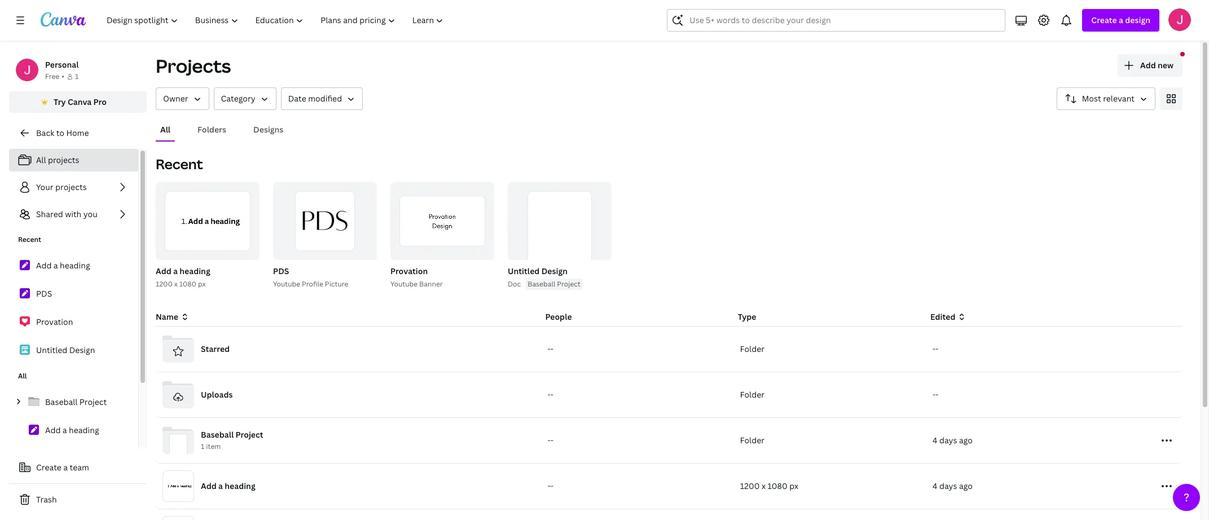 Task type: vqa. For each thing, say whether or not it's contained in the screenshot.
field
no



Task type: describe. For each thing, give the bounding box(es) containing it.
youtube for provation
[[391, 279, 418, 289]]

Date modified button
[[281, 88, 363, 110]]

a up pds link
[[54, 260, 58, 271]]

with
[[65, 209, 81, 220]]

x inside add a heading 1200 x 1080 px
[[174, 279, 178, 289]]

designs button
[[249, 119, 288, 141]]

all projects
[[36, 155, 79, 165]]

personal
[[45, 59, 79, 70]]

doc
[[508, 279, 521, 289]]

team
[[70, 462, 89, 473]]

a inside button
[[63, 462, 68, 473]]

all for all button
[[160, 124, 171, 135]]

project inside baseball project 1 item
[[236, 430, 263, 441]]

1 for 1
[[75, 72, 79, 81]]

folders button
[[193, 119, 231, 141]]

provation youtube banner
[[391, 266, 443, 289]]

create a team
[[36, 462, 89, 473]]

try canva pro button
[[9, 91, 147, 113]]

•
[[62, 72, 64, 81]]

baseball project link
[[9, 391, 138, 414]]

add a heading 1200 x 1080 px
[[156, 266, 210, 289]]

create for create a team
[[36, 462, 61, 473]]

free •
[[45, 72, 64, 81]]

1080 inside add a heading 1200 x 1080 px
[[179, 279, 196, 289]]

banner
[[420, 279, 443, 289]]

pds button
[[273, 265, 289, 279]]

days for folder
[[940, 435, 958, 446]]

baseball project 1 item
[[201, 430, 263, 452]]

design inside 'button'
[[542, 266, 568, 277]]

untitled design inside 'link'
[[36, 345, 95, 356]]

add new
[[1141, 60, 1174, 71]]

1 vertical spatial 1200
[[741, 481, 760, 492]]

create for create a design
[[1092, 15, 1118, 25]]

folders
[[198, 124, 226, 135]]

1 of 2
[[233, 247, 252, 255]]

4 days ago for 1200 x 1080 px
[[933, 481, 973, 492]]

pds for pds
[[36, 288, 52, 299]]

people
[[546, 312, 572, 322]]

date modified
[[288, 93, 342, 104]]

1 vertical spatial px
[[790, 481, 799, 492]]

shared
[[36, 209, 63, 220]]

owner
[[163, 93, 188, 104]]

add down item
[[201, 481, 217, 492]]

all button
[[156, 119, 175, 141]]

to
[[56, 128, 64, 138]]

design inside 'link'
[[69, 345, 95, 356]]

shared with you link
[[9, 203, 138, 226]]

projects for your projects
[[55, 182, 87, 193]]

0 vertical spatial untitled design
[[508, 266, 568, 277]]

your projects link
[[9, 176, 138, 199]]

designs
[[254, 124, 284, 135]]

your
[[36, 182, 53, 193]]

name
[[156, 312, 178, 322]]

list containing all projects
[[9, 149, 138, 226]]

date
[[288, 93, 306, 104]]

1 inside baseball project 1 item
[[201, 442, 205, 452]]

projects
[[156, 54, 231, 78]]

2 vertical spatial add a heading
[[201, 481, 256, 492]]

your projects
[[36, 182, 87, 193]]

provation for provation
[[36, 317, 73, 327]]

free
[[45, 72, 59, 81]]

baseball project inside baseball project link
[[45, 397, 107, 408]]

modified
[[308, 93, 342, 104]]

1200 x 1080 px
[[741, 481, 799, 492]]

a down baseball project link
[[63, 425, 67, 436]]

4 for folder
[[933, 435, 938, 446]]

create a team button
[[9, 457, 147, 479]]

new
[[1158, 60, 1174, 71]]

Search search field
[[690, 10, 984, 31]]

pro
[[93, 97, 107, 107]]

add a heading button
[[156, 265, 210, 279]]

add up pds link
[[36, 260, 52, 271]]

category
[[221, 93, 256, 104]]

all projects link
[[9, 149, 138, 172]]

1 add a heading link from the top
[[9, 254, 138, 278]]

1 for 1 of 2
[[233, 247, 237, 255]]

folder for uploads
[[741, 390, 765, 400]]

ago for folder
[[960, 435, 973, 446]]

untitled inside 'button'
[[508, 266, 540, 277]]



Task type: locate. For each thing, give the bounding box(es) containing it.
-
[[548, 344, 551, 355], [551, 344, 554, 355], [933, 344, 936, 355], [936, 344, 939, 355], [548, 390, 551, 400], [551, 390, 554, 400], [933, 390, 936, 400], [936, 390, 939, 400], [548, 435, 551, 446], [551, 435, 554, 446], [548, 481, 551, 492], [551, 481, 554, 492]]

youtube inside pds youtube profile picture
[[273, 279, 300, 289]]

heading up name button
[[180, 266, 210, 277]]

all inside button
[[160, 124, 171, 135]]

1 horizontal spatial baseball project
[[528, 279, 581, 289]]

provation down pds link
[[36, 317, 73, 327]]

baseball inside button
[[528, 279, 556, 289]]

4 for 1200 x 1080 px
[[933, 481, 938, 492]]

0 horizontal spatial project
[[80, 397, 107, 408]]

add a heading down item
[[201, 481, 256, 492]]

0 vertical spatial x
[[174, 279, 178, 289]]

1 vertical spatial add a heading
[[45, 425, 99, 436]]

1200 inside add a heading 1200 x 1080 px
[[156, 279, 173, 289]]

0 vertical spatial project
[[557, 279, 581, 289]]

1200
[[156, 279, 173, 289], [741, 481, 760, 492]]

1 vertical spatial project
[[80, 397, 107, 408]]

untitled
[[508, 266, 540, 277], [36, 345, 67, 356]]

a down item
[[218, 481, 223, 492]]

2 ago from the top
[[960, 481, 973, 492]]

1 folder from the top
[[741, 344, 765, 355]]

all
[[160, 124, 171, 135], [36, 155, 46, 165], [18, 371, 27, 381]]

1 horizontal spatial project
[[236, 430, 263, 441]]

1 vertical spatial pds
[[36, 288, 52, 299]]

1 left of
[[233, 247, 237, 255]]

baseball project
[[528, 279, 581, 289], [45, 397, 107, 408]]

0 horizontal spatial youtube
[[273, 279, 300, 289]]

1 horizontal spatial 1
[[201, 442, 205, 452]]

1 horizontal spatial untitled design
[[508, 266, 568, 277]]

pds youtube profile picture
[[273, 266, 349, 289]]

trash link
[[9, 489, 147, 511]]

projects for all projects
[[48, 155, 79, 165]]

1 right the •
[[75, 72, 79, 81]]

type
[[738, 312, 757, 322]]

all for all projects
[[36, 155, 46, 165]]

0 horizontal spatial pds
[[36, 288, 52, 299]]

baseball project inside baseball project button
[[528, 279, 581, 289]]

2 days from the top
[[940, 481, 958, 492]]

0 horizontal spatial x
[[174, 279, 178, 289]]

1 horizontal spatial design
[[542, 266, 568, 277]]

1 horizontal spatial youtube
[[391, 279, 418, 289]]

1 vertical spatial create
[[36, 462, 61, 473]]

list containing baseball project
[[9, 391, 138, 521]]

x
[[174, 279, 178, 289], [762, 481, 766, 492]]

baseball project down untitled design 'button'
[[528, 279, 581, 289]]

2 horizontal spatial project
[[557, 279, 581, 289]]

heading down baseball project link
[[69, 425, 99, 436]]

2 horizontal spatial baseball
[[528, 279, 556, 289]]

recent down shared
[[18, 235, 41, 244]]

projects
[[48, 155, 79, 165], [55, 182, 87, 193]]

1 vertical spatial 4
[[933, 481, 938, 492]]

heading
[[60, 260, 90, 271], [180, 266, 210, 277], [69, 425, 99, 436], [225, 481, 256, 492]]

a left team
[[63, 462, 68, 473]]

1 vertical spatial days
[[940, 481, 958, 492]]

2 add a heading link from the top
[[9, 419, 138, 443]]

create left design
[[1092, 15, 1118, 25]]

0 vertical spatial provation
[[391, 266, 428, 277]]

heading inside add a heading 1200 x 1080 px
[[180, 266, 210, 277]]

of
[[238, 247, 247, 255]]

0 horizontal spatial 1200
[[156, 279, 173, 289]]

projects down back to home
[[48, 155, 79, 165]]

back
[[36, 128, 54, 138]]

baseball
[[528, 279, 556, 289], [45, 397, 78, 408], [201, 430, 234, 441]]

0 vertical spatial add a heading
[[36, 260, 90, 271]]

provation for provation youtube banner
[[391, 266, 428, 277]]

4
[[933, 435, 938, 446], [933, 481, 938, 492]]

1 vertical spatial all
[[36, 155, 46, 165]]

2 youtube from the left
[[391, 279, 418, 289]]

1 horizontal spatial px
[[790, 481, 799, 492]]

1 left item
[[201, 442, 205, 452]]

project
[[557, 279, 581, 289], [80, 397, 107, 408], [236, 430, 263, 441]]

1 vertical spatial projects
[[55, 182, 87, 193]]

pds inside pds link
[[36, 288, 52, 299]]

2 vertical spatial all
[[18, 371, 27, 381]]

1 vertical spatial baseball project
[[45, 397, 107, 408]]

0 horizontal spatial recent
[[18, 235, 41, 244]]

px inside add a heading 1200 x 1080 px
[[198, 279, 206, 289]]

1 vertical spatial ago
[[960, 481, 973, 492]]

4 days ago
[[933, 435, 973, 446], [933, 481, 973, 492]]

2 4 days ago from the top
[[933, 481, 973, 492]]

design down provation link
[[69, 345, 95, 356]]

a inside add a heading 1200 x 1080 px
[[173, 266, 178, 277]]

baseball project button
[[526, 279, 583, 290]]

folder for starred
[[741, 344, 765, 355]]

design up baseball project button at the bottom left
[[542, 266, 568, 277]]

untitled inside 'link'
[[36, 345, 67, 356]]

starred
[[201, 344, 230, 355]]

baseball down untitled design 'button'
[[528, 279, 556, 289]]

list containing add a heading
[[9, 254, 138, 362]]

back to home link
[[9, 122, 147, 145]]

2 vertical spatial project
[[236, 430, 263, 441]]

pds for pds youtube profile picture
[[273, 266, 289, 277]]

youtube inside provation youtube banner
[[391, 279, 418, 289]]

None search field
[[668, 9, 1006, 32]]

heading down baseball project 1 item
[[225, 481, 256, 492]]

1 vertical spatial folder
[[741, 390, 765, 400]]

1 horizontal spatial 1080
[[768, 481, 788, 492]]

a inside dropdown button
[[1120, 15, 1124, 25]]

home
[[66, 128, 89, 138]]

1 4 days ago from the top
[[933, 435, 973, 446]]

0 vertical spatial create
[[1092, 15, 1118, 25]]

0 horizontal spatial baseball project
[[45, 397, 107, 408]]

1 vertical spatial untitled design
[[36, 345, 95, 356]]

recent down all button
[[156, 155, 203, 173]]

Category button
[[214, 88, 276, 110]]

1 vertical spatial 4 days ago
[[933, 481, 973, 492]]

--
[[548, 344, 554, 355], [933, 344, 939, 355], [548, 390, 554, 400], [933, 390, 939, 400], [548, 435, 554, 446], [548, 481, 554, 492]]

0 horizontal spatial px
[[198, 279, 206, 289]]

0 vertical spatial days
[[940, 435, 958, 446]]

2
[[248, 247, 252, 255]]

2 folder from the top
[[741, 390, 765, 400]]

create inside create a design dropdown button
[[1092, 15, 1118, 25]]

0 horizontal spatial baseball
[[45, 397, 78, 408]]

baseball up item
[[201, 430, 234, 441]]

create
[[1092, 15, 1118, 25], [36, 462, 61, 473]]

add a heading link up pds link
[[9, 254, 138, 278]]

2 vertical spatial folder
[[741, 435, 765, 446]]

baseball project down untitled design 'link'
[[45, 397, 107, 408]]

1 vertical spatial untitled
[[36, 345, 67, 356]]

days
[[940, 435, 958, 446], [940, 481, 958, 492]]

0 vertical spatial 1
[[75, 72, 79, 81]]

profile
[[302, 279, 323, 289]]

untitled design
[[508, 266, 568, 277], [36, 345, 95, 356]]

1 vertical spatial provation
[[36, 317, 73, 327]]

add a heading up pds link
[[36, 260, 90, 271]]

0 vertical spatial 4 days ago
[[933, 435, 973, 446]]

untitled design button
[[508, 265, 568, 279]]

0 vertical spatial folder
[[741, 344, 765, 355]]

ago
[[960, 435, 973, 446], [960, 481, 973, 492]]

1 days from the top
[[940, 435, 958, 446]]

1 horizontal spatial baseball
[[201, 430, 234, 441]]

0 vertical spatial untitled
[[508, 266, 540, 277]]

create left team
[[36, 462, 61, 473]]

0 vertical spatial design
[[542, 266, 568, 277]]

1 vertical spatial add a heading link
[[9, 419, 138, 443]]

2 list from the top
[[9, 254, 138, 362]]

most
[[1083, 93, 1102, 104]]

uploads
[[201, 390, 233, 400]]

1 vertical spatial baseball
[[45, 397, 78, 408]]

0 horizontal spatial untitled
[[36, 345, 67, 356]]

0 vertical spatial projects
[[48, 155, 79, 165]]

1 horizontal spatial create
[[1092, 15, 1118, 25]]

1080
[[179, 279, 196, 289], [768, 481, 788, 492]]

all inside list
[[36, 155, 46, 165]]

a up name button
[[173, 266, 178, 277]]

1 vertical spatial x
[[762, 481, 766, 492]]

create inside create a team button
[[36, 462, 61, 473]]

1 horizontal spatial recent
[[156, 155, 203, 173]]

Owner button
[[156, 88, 209, 110]]

projects right your
[[55, 182, 87, 193]]

provation up banner
[[391, 266, 428, 277]]

james peterson image
[[1169, 8, 1192, 31]]

try canva pro
[[54, 97, 107, 107]]

0 vertical spatial recent
[[156, 155, 203, 173]]

0 vertical spatial ago
[[960, 435, 973, 446]]

0 vertical spatial 4
[[933, 435, 938, 446]]

heading up pds link
[[60, 260, 90, 271]]

untitled design link
[[9, 339, 138, 362]]

design
[[1126, 15, 1151, 25]]

0 horizontal spatial 1
[[75, 72, 79, 81]]

2 vertical spatial baseball
[[201, 430, 234, 441]]

0 vertical spatial 1080
[[179, 279, 196, 289]]

add left new on the top right of page
[[1141, 60, 1157, 71]]

youtube down pds button
[[273, 279, 300, 289]]

1 horizontal spatial pds
[[273, 266, 289, 277]]

3 list from the top
[[9, 391, 138, 521]]

add a heading for second add a heading link from the bottom
[[36, 260, 90, 271]]

4 days ago for folder
[[933, 435, 973, 446]]

0 vertical spatial 1200
[[156, 279, 173, 289]]

ago for 1200 x 1080 px
[[960, 481, 973, 492]]

relevant
[[1104, 93, 1135, 104]]

0 vertical spatial list
[[9, 149, 138, 226]]

add a heading down baseball project link
[[45, 425, 99, 436]]

canva
[[68, 97, 92, 107]]

0 vertical spatial add a heading link
[[9, 254, 138, 278]]

top level navigation element
[[99, 9, 454, 32]]

px
[[198, 279, 206, 289], [790, 481, 799, 492]]

list
[[9, 149, 138, 226], [9, 254, 138, 362], [9, 391, 138, 521]]

add a heading link down baseball project link
[[9, 419, 138, 443]]

1 horizontal spatial 1200
[[741, 481, 760, 492]]

add up name
[[156, 266, 171, 277]]

pds link
[[9, 282, 138, 306]]

untitled down provation link
[[36, 345, 67, 356]]

provation inside list
[[36, 317, 73, 327]]

1 vertical spatial recent
[[18, 235, 41, 244]]

item
[[206, 442, 221, 452]]

0 horizontal spatial 1080
[[179, 279, 196, 289]]

1 youtube from the left
[[273, 279, 300, 289]]

picture
[[325, 279, 349, 289]]

youtube down provation button on the bottom left of the page
[[391, 279, 418, 289]]

add inside add a heading 1200 x 1080 px
[[156, 266, 171, 277]]

days for 1200 x 1080 px
[[940, 481, 958, 492]]

baseball down untitled design 'link'
[[45, 397, 78, 408]]

1
[[75, 72, 79, 81], [233, 247, 237, 255], [201, 442, 205, 452]]

0 vertical spatial baseball project
[[528, 279, 581, 289]]

1 vertical spatial 1080
[[768, 481, 788, 492]]

2 vertical spatial list
[[9, 391, 138, 521]]

1 ago from the top
[[960, 435, 973, 446]]

untitled design down provation link
[[36, 345, 95, 356]]

baseball inside baseball project 1 item
[[201, 430, 234, 441]]

you
[[83, 209, 98, 220]]

0 vertical spatial baseball
[[528, 279, 556, 289]]

try
[[54, 97, 66, 107]]

back to home
[[36, 128, 89, 138]]

Sort by button
[[1057, 88, 1156, 110]]

add a heading for 2nd add a heading link
[[45, 425, 99, 436]]

create a design button
[[1083, 9, 1160, 32]]

pds
[[273, 266, 289, 277], [36, 288, 52, 299]]

shared with you
[[36, 209, 98, 220]]

0 vertical spatial px
[[198, 279, 206, 289]]

1 vertical spatial list
[[9, 254, 138, 362]]

provation button
[[391, 265, 428, 279]]

add a heading
[[36, 260, 90, 271], [45, 425, 99, 436], [201, 481, 256, 492]]

2 horizontal spatial all
[[160, 124, 171, 135]]

0 horizontal spatial untitled design
[[36, 345, 95, 356]]

provation
[[391, 266, 428, 277], [36, 317, 73, 327]]

1 vertical spatial 1
[[233, 247, 237, 255]]

pds inside pds youtube profile picture
[[273, 266, 289, 277]]

add a heading link
[[9, 254, 138, 278], [9, 419, 138, 443]]

a
[[1120, 15, 1124, 25], [54, 260, 58, 271], [173, 266, 178, 277], [63, 425, 67, 436], [63, 462, 68, 473], [218, 481, 223, 492]]

0 horizontal spatial design
[[69, 345, 95, 356]]

youtube for pds
[[273, 279, 300, 289]]

edited
[[931, 312, 956, 322]]

add down baseball project link
[[45, 425, 61, 436]]

0 horizontal spatial provation
[[36, 317, 73, 327]]

folder
[[741, 344, 765, 355], [741, 390, 765, 400], [741, 435, 765, 446]]

project inside button
[[557, 279, 581, 289]]

0 horizontal spatial create
[[36, 462, 61, 473]]

3 folder from the top
[[741, 435, 765, 446]]

1 4 from the top
[[933, 435, 938, 446]]

most relevant
[[1083, 93, 1135, 104]]

provation inside provation youtube banner
[[391, 266, 428, 277]]

1 list from the top
[[9, 149, 138, 226]]

add inside "add new" dropdown button
[[1141, 60, 1157, 71]]

2 vertical spatial 1
[[201, 442, 205, 452]]

provation link
[[9, 311, 138, 334]]

trash
[[36, 495, 57, 505]]

edited button
[[931, 311, 1115, 323]]

a left design
[[1120, 15, 1124, 25]]

add new button
[[1118, 54, 1183, 77]]

1 horizontal spatial x
[[762, 481, 766, 492]]

untitled design up baseball project button at the bottom left
[[508, 266, 568, 277]]

0 vertical spatial pds
[[273, 266, 289, 277]]

1 horizontal spatial provation
[[391, 266, 428, 277]]

create a design
[[1092, 15, 1151, 25]]

design
[[542, 266, 568, 277], [69, 345, 95, 356]]

0 horizontal spatial all
[[18, 371, 27, 381]]

add
[[1141, 60, 1157, 71], [36, 260, 52, 271], [156, 266, 171, 277], [45, 425, 61, 436], [201, 481, 217, 492]]

2 4 from the top
[[933, 481, 938, 492]]

1 vertical spatial design
[[69, 345, 95, 356]]

untitled up doc at the bottom
[[508, 266, 540, 277]]

1 horizontal spatial untitled
[[508, 266, 540, 277]]

2 horizontal spatial 1
[[233, 247, 237, 255]]

project inside list
[[80, 397, 107, 408]]

1 horizontal spatial all
[[36, 155, 46, 165]]

0 vertical spatial all
[[160, 124, 171, 135]]

name button
[[156, 311, 190, 323]]



